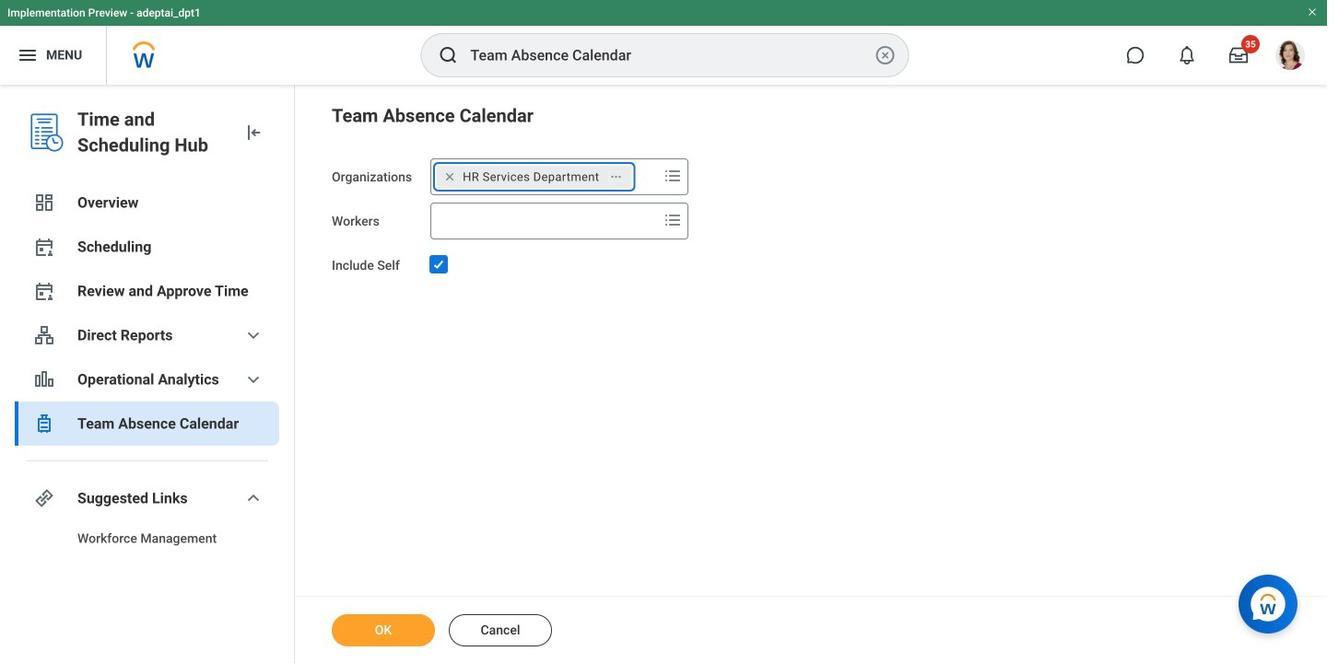 Task type: describe. For each thing, give the bounding box(es) containing it.
notifications large image
[[1178, 46, 1196, 65]]

search image
[[437, 44, 460, 66]]

Search Workday  search field
[[471, 35, 871, 76]]

view team image
[[33, 324, 55, 347]]

hr services department, press delete to clear value. option
[[437, 166, 632, 188]]

task timeoff image
[[33, 413, 55, 435]]

time and scheduling hub element
[[77, 107, 228, 159]]

inbox large image
[[1230, 46, 1248, 65]]

close environment banner image
[[1307, 6, 1318, 18]]

navigation pane region
[[0, 85, 295, 664]]

related actions image
[[610, 170, 622, 183]]

justify image
[[17, 44, 39, 66]]

Search field
[[432, 205, 658, 238]]

check small image
[[428, 253, 450, 276]]

prompts image
[[662, 165, 684, 187]]

dashboard image
[[33, 192, 55, 214]]



Task type: vqa. For each thing, say whether or not it's contained in the screenshot.
Contract Start Date Element
no



Task type: locate. For each thing, give the bounding box(es) containing it.
calendar user solid image
[[33, 236, 55, 258]]

prompts image
[[662, 209, 684, 231]]

hr services department element
[[463, 169, 599, 185]]

link image
[[33, 488, 55, 510]]

x small image
[[441, 168, 459, 186]]

profile logan mcneil image
[[1276, 41, 1305, 74]]

transformation import image
[[242, 122, 265, 144]]

chart image
[[33, 369, 55, 391]]

banner
[[0, 0, 1327, 85]]

chevron down small image
[[242, 488, 265, 510]]

x circle image
[[874, 44, 896, 66]]

calendar user solid image
[[33, 280, 55, 302]]



